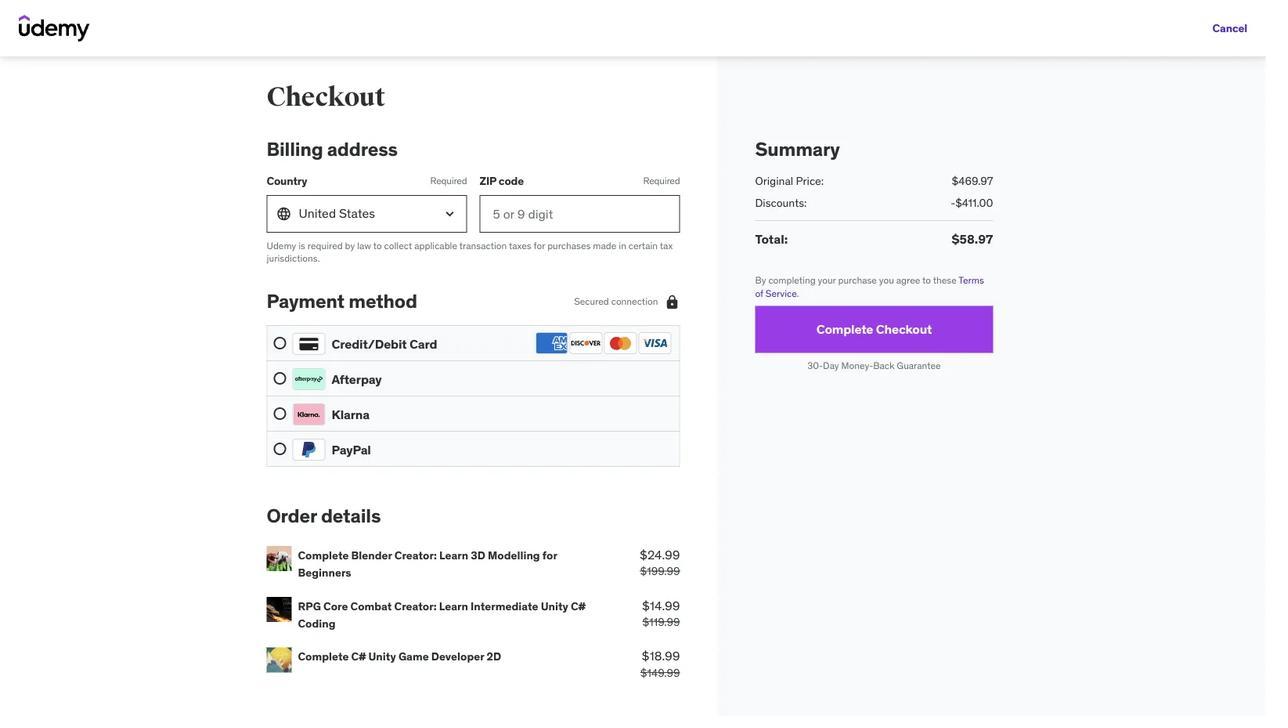 Task type: describe. For each thing, give the bounding box(es) containing it.
terms of service link
[[756, 274, 985, 299]]

order
[[267, 504, 317, 527]]

of
[[756, 287, 764, 299]]

connection
[[612, 295, 659, 307]]

tax
[[660, 239, 673, 251]]

$14.99
[[642, 597, 680, 613]]

credit/debit
[[332, 336, 407, 352]]

$14.99 $119.99
[[642, 597, 680, 629]]

afterpay button
[[274, 368, 673, 390]]

certain
[[629, 239, 658, 251]]

klarna button
[[274, 403, 673, 426]]

- $411.00
[[951, 196, 994, 210]]

rpg core combat creator: learn intermediate unity c# coding
[[298, 599, 586, 630]]

klarna image
[[293, 404, 326, 426]]

zip code
[[480, 173, 524, 188]]

by
[[756, 274, 767, 286]]

code
[[499, 173, 524, 188]]

1 horizontal spatial to
[[923, 274, 932, 286]]

summary element
[[756, 137, 994, 248]]

transaction
[[460, 239, 507, 251]]

buyables image for $24.99
[[267, 546, 292, 571]]

core
[[324, 599, 348, 613]]

payment method element
[[267, 289, 680, 467]]

by
[[345, 239, 355, 251]]

complete for complete checkout
[[817, 321, 874, 337]]

payment
[[267, 289, 345, 313]]

udemy is required by law to collect applicable transaction taxes for purchases made in certain tax jurisdictions.
[[267, 239, 673, 265]]

paypal button
[[274, 438, 673, 461]]

buyables image
[[267, 597, 292, 622]]

completing
[[769, 274, 816, 286]]

cancel button
[[1213, 13, 1248, 44]]

for inside complete blender creator: learn 3d modelling for beginners
[[543, 548, 558, 562]]

$469.97
[[952, 174, 994, 188]]

purchase
[[839, 274, 878, 286]]

service
[[766, 287, 797, 299]]

secured
[[574, 295, 609, 307]]

udemy image
[[19, 15, 90, 42]]

checkout inside complete checkout button
[[876, 321, 933, 337]]

amex image
[[536, 332, 568, 354]]

$24.99 $199.99
[[640, 547, 680, 578]]

5 or 9 digit text field
[[480, 195, 680, 233]]

terms of service
[[756, 274, 985, 299]]

your
[[818, 274, 837, 286]]

$24.99
[[640, 547, 680, 563]]

guarantee
[[897, 360, 942, 372]]

coding
[[298, 616, 336, 630]]

visa image
[[639, 332, 672, 354]]

afterpay
[[332, 371, 382, 387]]

required for country
[[431, 175, 467, 187]]

terms
[[959, 274, 985, 286]]

these
[[934, 274, 957, 286]]

complete blender creator: learn 3d modelling for beginners
[[298, 548, 558, 580]]

billing
[[267, 137, 323, 161]]

small image
[[665, 294, 680, 309]]

summary
[[756, 137, 840, 161]]

jurisdictions.
[[267, 252, 320, 265]]

is
[[299, 239, 306, 251]]

purchases
[[548, 239, 591, 251]]

3d
[[471, 548, 486, 562]]

complete for complete blender creator: learn 3d modelling for beginners
[[298, 548, 349, 562]]

to inside udemy is required by law to collect applicable transaction taxes for purchases made in certain tax jurisdictions.
[[374, 239, 382, 251]]

learn inside 'rpg core combat creator: learn intermediate unity c# coding'
[[439, 599, 469, 613]]

creator: inside 'rpg core combat creator: learn intermediate unity c# coding'
[[395, 599, 437, 613]]

blender
[[351, 548, 392, 562]]

30-day money-back guarantee
[[808, 360, 942, 372]]

money-
[[842, 360, 874, 372]]

original price:
[[756, 174, 824, 188]]

$119.99
[[643, 615, 680, 629]]

unity inside 'rpg core combat creator: learn intermediate unity c# coding'
[[541, 599, 569, 613]]

in
[[619, 239, 627, 251]]

discounts:
[[756, 196, 807, 210]]

beginners
[[298, 566, 352, 580]]

2d
[[487, 650, 502, 664]]

address
[[327, 137, 398, 161]]

0 horizontal spatial c#
[[351, 650, 366, 664]]

zip
[[480, 173, 497, 188]]

credit/debit card button
[[274, 332, 673, 355]]

required for zip code
[[644, 175, 680, 187]]

method
[[349, 289, 418, 313]]

creator: inside complete blender creator: learn 3d modelling for beginners
[[395, 548, 437, 562]]

modelling
[[488, 548, 540, 562]]

rpg
[[298, 599, 321, 613]]

.
[[797, 287, 800, 299]]

$18.99 $149.99
[[641, 648, 680, 680]]



Task type: vqa. For each thing, say whether or not it's contained in the screenshot.
Language related to English Language
no



Task type: locate. For each thing, give the bounding box(es) containing it.
c# inside 'rpg core combat creator: learn intermediate unity c# coding'
[[571, 599, 586, 613]]

creator: right blender at the left of page
[[395, 548, 437, 562]]

required
[[431, 175, 467, 187], [644, 175, 680, 187]]

applicable
[[415, 239, 458, 251]]

made
[[593, 239, 617, 251]]

card
[[410, 336, 437, 352]]

buyables image for $18.99
[[267, 648, 292, 673]]

required left zip
[[431, 175, 467, 187]]

payment method
[[267, 289, 418, 313]]

0 vertical spatial complete
[[817, 321, 874, 337]]

law
[[357, 239, 371, 251]]

original
[[756, 174, 794, 188]]

learn inside complete blender creator: learn 3d modelling for beginners
[[440, 548, 469, 562]]

0 horizontal spatial unity
[[369, 650, 396, 664]]

intermediate
[[471, 599, 539, 613]]

0 vertical spatial checkout
[[267, 81, 385, 113]]

klarna
[[332, 406, 370, 422]]

complete up money-
[[817, 321, 874, 337]]

by completing your purchase you agree to these
[[756, 274, 959, 286]]

unity right intermediate on the bottom
[[541, 599, 569, 613]]

c# down combat
[[351, 650, 366, 664]]

agree
[[897, 274, 921, 286]]

credit/debit card
[[332, 336, 437, 352]]

1 vertical spatial c#
[[351, 650, 366, 664]]

complete checkout
[[817, 321, 933, 337]]

complete checkout button
[[756, 306, 994, 353]]

1 vertical spatial for
[[543, 548, 558, 562]]

billing address element
[[267, 137, 680, 265]]

country
[[267, 173, 307, 188]]

1 horizontal spatial unity
[[541, 599, 569, 613]]

paypal image
[[293, 439, 326, 461]]

for
[[534, 239, 546, 251], [543, 548, 558, 562]]

checkout
[[267, 81, 385, 113], [876, 321, 933, 337]]

checkout up guarantee
[[876, 321, 933, 337]]

2 required from the left
[[644, 175, 680, 187]]

taxes
[[509, 239, 532, 251]]

$18.99
[[642, 648, 680, 664]]

to
[[374, 239, 382, 251], [923, 274, 932, 286]]

1 learn from the top
[[440, 548, 469, 562]]

0 horizontal spatial required
[[431, 175, 467, 187]]

unity
[[541, 599, 569, 613], [369, 650, 396, 664]]

for right modelling
[[543, 548, 558, 562]]

1 vertical spatial unity
[[369, 650, 396, 664]]

complete
[[817, 321, 874, 337], [298, 548, 349, 562], [298, 650, 349, 664]]

combat
[[351, 599, 392, 613]]

to right law
[[374, 239, 382, 251]]

complete inside complete checkout button
[[817, 321, 874, 337]]

0 vertical spatial unity
[[541, 599, 569, 613]]

creator:
[[395, 548, 437, 562], [395, 599, 437, 613]]

game
[[399, 650, 429, 664]]

total:
[[756, 231, 788, 247]]

buyables image
[[267, 546, 292, 571], [267, 648, 292, 673]]

0 vertical spatial to
[[374, 239, 382, 251]]

2 vertical spatial complete
[[298, 650, 349, 664]]

complete down coding at the left bottom of page
[[298, 650, 349, 664]]

$411.00
[[956, 196, 994, 210]]

to left these
[[923, 274, 932, 286]]

$199.99
[[641, 564, 680, 578]]

2 learn from the top
[[439, 599, 469, 613]]

30-
[[808, 360, 824, 372]]

c#
[[571, 599, 586, 613], [351, 650, 366, 664]]

paypal
[[332, 442, 371, 458]]

creator: down complete blender creator: learn 3d modelling for beginners
[[395, 599, 437, 613]]

1 vertical spatial creator:
[[395, 599, 437, 613]]

billing address
[[267, 137, 398, 161]]

checkout up billing address
[[267, 81, 385, 113]]

1 horizontal spatial required
[[644, 175, 680, 187]]

$58.97
[[952, 231, 994, 247]]

$149.99
[[641, 666, 680, 680]]

learn down complete blender creator: learn 3d modelling for beginners
[[439, 599, 469, 613]]

learn left the 3d
[[440, 548, 469, 562]]

complete for complete c# unity game developer 2d
[[298, 650, 349, 664]]

0 vertical spatial for
[[534, 239, 546, 251]]

1 vertical spatial buyables image
[[267, 648, 292, 673]]

secured connection
[[574, 295, 659, 307]]

1 vertical spatial complete
[[298, 548, 349, 562]]

back
[[874, 360, 895, 372]]

discover image
[[570, 332, 603, 354]]

udemy
[[267, 239, 296, 251]]

0 vertical spatial c#
[[571, 599, 586, 613]]

1 vertical spatial learn
[[439, 599, 469, 613]]

buyables image down order
[[267, 546, 292, 571]]

1 vertical spatial checkout
[[876, 321, 933, 337]]

collect
[[384, 239, 412, 251]]

c# right intermediate on the bottom
[[571, 599, 586, 613]]

details
[[321, 504, 381, 527]]

1 required from the left
[[431, 175, 467, 187]]

developer
[[432, 650, 485, 664]]

required
[[308, 239, 343, 251]]

0 horizontal spatial to
[[374, 239, 382, 251]]

2 buyables image from the top
[[267, 648, 292, 673]]

complete up beginners
[[298, 548, 349, 562]]

1 buyables image from the top
[[267, 546, 292, 571]]

complete inside complete blender creator: learn 3d modelling for beginners
[[298, 548, 349, 562]]

cancel
[[1213, 21, 1248, 35]]

0 vertical spatial buyables image
[[267, 546, 292, 571]]

required up tax
[[644, 175, 680, 187]]

order details
[[267, 504, 381, 527]]

card image
[[293, 333, 326, 355]]

for right taxes
[[534, 239, 546, 251]]

complete c# unity game developer 2d
[[298, 650, 502, 664]]

0 vertical spatial learn
[[440, 548, 469, 562]]

1 horizontal spatial c#
[[571, 599, 586, 613]]

day
[[824, 360, 840, 372]]

order details element
[[267, 504, 680, 687]]

1 vertical spatial to
[[923, 274, 932, 286]]

0 horizontal spatial checkout
[[267, 81, 385, 113]]

learn
[[440, 548, 469, 562], [439, 599, 469, 613]]

0 vertical spatial creator:
[[395, 548, 437, 562]]

1 horizontal spatial checkout
[[876, 321, 933, 337]]

-
[[951, 196, 956, 210]]

for inside udemy is required by law to collect applicable transaction taxes for purchases made in certain tax jurisdictions.
[[534, 239, 546, 251]]

mastercard image
[[604, 332, 637, 354]]

1 creator: from the top
[[395, 548, 437, 562]]

you
[[880, 274, 895, 286]]

unity left game
[[369, 650, 396, 664]]

price:
[[797, 174, 824, 188]]

afterpay image
[[293, 368, 326, 390]]

2 creator: from the top
[[395, 599, 437, 613]]

buyables image down buyables icon
[[267, 648, 292, 673]]



